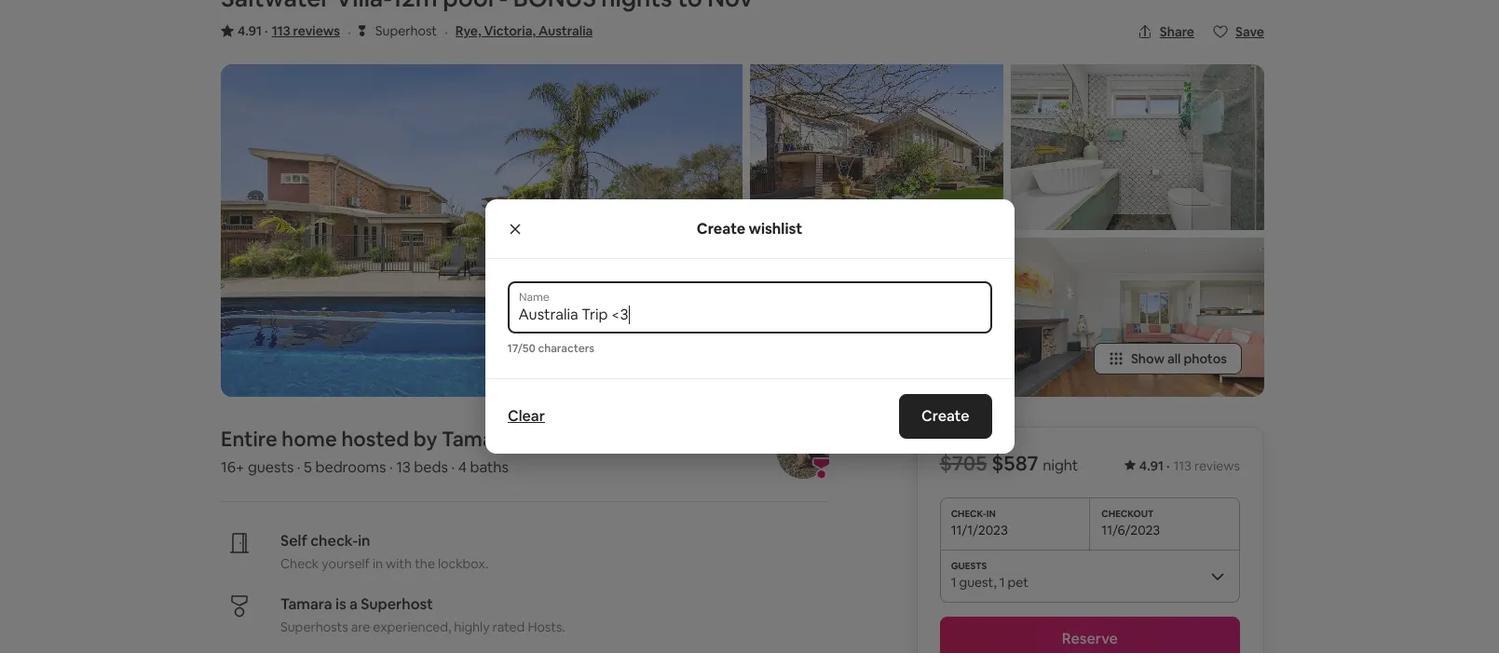 Task type: vqa. For each thing, say whether or not it's contained in the screenshot.
Profile 'element'
no



Task type: locate. For each thing, give the bounding box(es) containing it.
reserve
[[1062, 629, 1118, 648]]

0 vertical spatial 4.91 · 113 reviews
[[238, 22, 340, 39]]

17/50
[[507, 341, 536, 356]]

the
[[415, 555, 435, 572]]

hosts.
[[528, 618, 565, 635]]

4.91
[[238, 22, 262, 39], [1140, 457, 1164, 474]]

create left wishlist
[[697, 219, 746, 238]]

1 vertical spatial create
[[922, 406, 970, 426]]

in up yourself
[[358, 531, 370, 550]]

1 vertical spatial 113
[[1174, 457, 1192, 474]]

clear button
[[498, 398, 554, 435]]

· rye, victoria, australia
[[445, 22, 593, 42]]

1 horizontal spatial 4.91
[[1140, 457, 1164, 474]]

4.91 · 113 reviews up 11/6/2023
[[1140, 457, 1240, 474]]

4.91 up 11/6/2023
[[1140, 457, 1164, 474]]

1 horizontal spatial 113
[[1174, 457, 1192, 474]]

4.91 left "113 reviews" button
[[238, 22, 262, 39]]

clear
[[507, 406, 545, 426]]

·
[[265, 22, 268, 39], [348, 22, 351, 42], [445, 22, 448, 42], [297, 457, 301, 477], [389, 457, 393, 477], [451, 457, 455, 477], [1167, 457, 1170, 474]]

0 vertical spatial 4.91
[[238, 22, 262, 39]]

hosted
[[341, 425, 409, 452]]

in
[[358, 531, 370, 550], [373, 555, 383, 572]]

1 horizontal spatial 4.91 · 113 reviews
[[1140, 457, 1240, 474]]

save
[[1236, 23, 1265, 40]]

113
[[272, 22, 290, 39], [1174, 457, 1192, 474]]

rated
[[493, 618, 525, 635]]

a
[[349, 594, 358, 614]]

entire home hosted by tamara 16+ guests · 5 bedrooms · 13 beds · 4 baths
[[221, 425, 513, 477]]

1 vertical spatial in
[[373, 555, 383, 572]]

wishlist
[[749, 219, 802, 238]]

our gorgeous saltwater villa with 12m pool - gas heating option available! image
[[221, 64, 743, 397]]

1 horizontal spatial reviews
[[1195, 457, 1240, 474]]

0 vertical spatial reviews
[[293, 22, 340, 39]]

1 vertical spatial reviews
[[1195, 457, 1240, 474]]

create
[[697, 219, 746, 238], [922, 406, 970, 426]]

self
[[280, 531, 307, 550]]

bedrooms
[[315, 457, 386, 477]]

0 vertical spatial create
[[697, 219, 746, 238]]

in left with
[[373, 555, 383, 572]]

superhost right 󰀃
[[375, 22, 437, 39]]

australia
[[539, 22, 593, 39]]

1 vertical spatial superhost
[[361, 594, 433, 614]]

none text field inside name this wishlist dialog
[[519, 306, 981, 324]]

11/6/2023
[[1102, 521, 1160, 538]]

0 horizontal spatial 113
[[272, 22, 290, 39]]

beds
[[414, 457, 448, 477]]

4.91 · 113 reviews
[[238, 22, 340, 39], [1140, 457, 1240, 474]]

superhost up experienced,
[[361, 594, 433, 614]]

0 horizontal spatial reviews
[[293, 22, 340, 39]]

guests
[[248, 457, 294, 477]]

0 horizontal spatial create
[[697, 219, 746, 238]]

superhost
[[375, 22, 437, 39], [361, 594, 433, 614]]

4.91 · 113 reviews left 󰀃
[[238, 22, 340, 39]]

all
[[1168, 350, 1181, 367]]

yourself
[[322, 555, 370, 572]]

self check-in check yourself in with the lockbox.
[[280, 531, 489, 572]]

1 horizontal spatial create
[[922, 406, 970, 426]]

$587
[[992, 450, 1039, 476]]

$705 $587 night
[[940, 450, 1078, 476]]

rye, victoria, australia button
[[455, 20, 593, 42]]

create inside button
[[922, 406, 970, 426]]

share
[[1160, 23, 1195, 40]]

show all photos button
[[1094, 343, 1242, 374]]

photos
[[1184, 350, 1227, 367]]

queen ensuite at rear image
[[1011, 64, 1265, 230]]

with
[[386, 555, 412, 572]]

tamara is a superhost. learn more about tamara. image
[[777, 426, 830, 479], [777, 426, 830, 479]]

reviews
[[293, 22, 340, 39], [1195, 457, 1240, 474]]

tamara
[[280, 594, 332, 614]]

0 vertical spatial in
[[358, 531, 370, 550]]

16+
[[221, 457, 245, 477]]

None text field
[[519, 306, 981, 324]]

show
[[1131, 350, 1165, 367]]

save button
[[1206, 16, 1272, 48]]

is
[[336, 594, 346, 614]]

saltwater villa-12m pool - bonus nights to nov* image 5 image
[[1011, 238, 1265, 397]]

1 horizontal spatial in
[[373, 555, 383, 572]]

home
[[282, 425, 337, 452]]

create up $705
[[922, 406, 970, 426]]

0 horizontal spatial in
[[358, 531, 370, 550]]

0 vertical spatial 113
[[272, 22, 290, 39]]

0 vertical spatial superhost
[[375, 22, 437, 39]]

1 vertical spatial 4.91
[[1140, 457, 1164, 474]]

1 vertical spatial 4.91 · 113 reviews
[[1140, 457, 1240, 474]]

check
[[280, 555, 319, 572]]

reserve button
[[940, 617, 1240, 653]]

main bathroom downstairs with stone bathtub, walk in shower image
[[750, 238, 1004, 397]]



Task type: describe. For each thing, give the bounding box(es) containing it.
17/50 characters
[[507, 341, 595, 356]]

share button
[[1130, 16, 1202, 48]]

check-
[[310, 531, 358, 550]]

11/1/2023
[[951, 521, 1008, 538]]

night
[[1043, 455, 1078, 475]]

entire
[[221, 425, 277, 452]]

highly
[[454, 618, 490, 635]]

show all photos
[[1131, 350, 1227, 367]]

name this wishlist dialog
[[485, 199, 1014, 454]]

5
[[304, 457, 312, 477]]

lockbox.
[[438, 555, 489, 572]]

rye,
[[455, 22, 481, 39]]

create for create
[[922, 406, 970, 426]]

create button
[[899, 394, 992, 439]]

create for create wishlist
[[697, 219, 746, 238]]

are
[[351, 618, 370, 635]]

13
[[396, 457, 411, 477]]

0 horizontal spatial 4.91
[[238, 22, 262, 39]]

create wishlist
[[697, 219, 802, 238]]

superhosts
[[280, 618, 348, 635]]

0 horizontal spatial 4.91 · 113 reviews
[[238, 22, 340, 39]]

saltwater villa - our home for you to enjoy image
[[750, 64, 1004, 230]]

113 reviews button
[[272, 21, 340, 40]]

$705
[[940, 450, 987, 476]]

superhost inside tamara is a superhost superhosts are experienced, highly rated hosts.
[[361, 594, 433, 614]]

victoria,
[[484, 22, 536, 39]]

4
[[458, 457, 467, 477]]

by tamara
[[414, 425, 513, 452]]

tamara is a superhost superhosts are experienced, highly rated hosts.
[[280, 594, 565, 635]]

characters
[[538, 341, 595, 356]]

󰀃
[[359, 21, 366, 39]]

baths
[[470, 457, 509, 477]]

experienced,
[[373, 618, 451, 635]]



